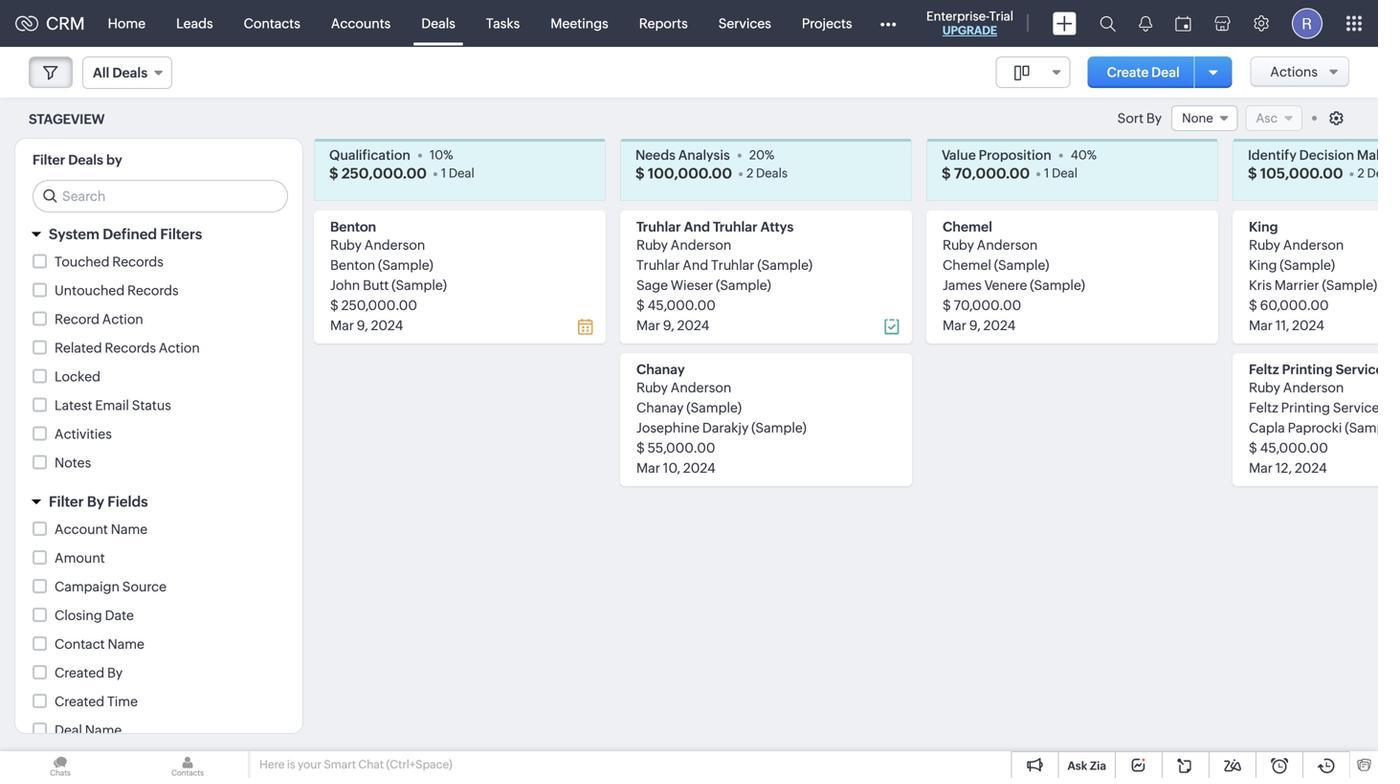 Task type: locate. For each thing, give the bounding box(es) containing it.
1 vertical spatial name
[[108, 637, 144, 652]]

45,000.00 up 12, at the right bottom of the page
[[1260, 440, 1328, 456]]

chanay link
[[637, 362, 685, 377]]

benton up john
[[330, 257, 375, 273]]

2024 inside feltz printing service ruby anderson feltz printing service capla paprocki (samp $ 45,000.00 mar 12, 2024
[[1295, 460, 1327, 476]]

2 chemel from the top
[[943, 257, 992, 273]]

Search text field
[[34, 181, 287, 212]]

ruby up sage
[[637, 237, 668, 253]]

by up account name
[[87, 493, 104, 510]]

contacts image
[[127, 751, 248, 778]]

(sample) right venere
[[1030, 278, 1085, 293]]

Other Modules field
[[868, 8, 909, 39]]

1 vertical spatial 45,000.00
[[1260, 440, 1328, 456]]

records down touched records
[[127, 283, 179, 298]]

1 vertical spatial records
[[127, 283, 179, 298]]

anderson up chanay (sample) link
[[671, 380, 732, 395]]

2024 for chemel ruby anderson chemel (sample) james venere (sample) $ 70,000.00 mar 9, 2024
[[984, 318, 1016, 333]]

1 deal down 40
[[1044, 166, 1078, 180]]

$ inside truhlar and truhlar attys ruby anderson truhlar and truhlar (sample) sage wieser (sample) $ 45,000.00 mar 9, 2024
[[637, 298, 645, 313]]

printing down 11,
[[1282, 362, 1333, 377]]

$ down kris
[[1249, 298, 1258, 313]]

anderson up capla paprocki (samp link
[[1283, 380, 1344, 395]]

accounts
[[331, 16, 391, 31]]

1 horizontal spatial 9,
[[663, 318, 675, 333]]

0 horizontal spatial action
[[102, 312, 143, 327]]

untouched records
[[55, 283, 179, 298]]

name down fields
[[111, 522, 148, 537]]

feltz printing service link down 11,
[[1249, 362, 1378, 377]]

created up "deal name"
[[55, 694, 104, 709]]

1 created from the top
[[55, 665, 104, 681]]

0 vertical spatial feltz
[[1249, 362, 1279, 377]]

created time
[[55, 694, 138, 709]]

2024 inside chanay ruby anderson chanay (sample) josephine darakjy (sample) $ 55,000.00 mar 10, 2024
[[683, 460, 716, 476]]

proposition
[[979, 147, 1052, 163]]

3 % from the left
[[1087, 148, 1097, 162]]

ruby inside benton ruby anderson benton (sample) john butt (sample) $ 250,000.00 mar 9, 2024
[[330, 237, 362, 253]]

1 horizontal spatial by
[[107, 665, 123, 681]]

anderson up "chemel (sample)" link
[[977, 237, 1038, 253]]

1 vertical spatial action
[[159, 340, 200, 356]]

mar
[[330, 318, 354, 333], [637, 318, 660, 333], [943, 318, 967, 333], [1249, 318, 1273, 333], [637, 460, 660, 476], [1249, 460, 1273, 476]]

9, down sage
[[663, 318, 675, 333]]

1 % from the left
[[443, 148, 453, 162]]

contact name
[[55, 637, 144, 652]]

benton up 'benton (sample)' link
[[330, 219, 376, 235]]

9, inside chemel ruby anderson chemel (sample) james venere (sample) $ 70,000.00 mar 9, 2024
[[969, 318, 981, 333]]

benton
[[330, 219, 376, 235], [330, 257, 375, 273]]

$ inside chanay ruby anderson chanay (sample) josephine darakjy (sample) $ 55,000.00 mar 10, 2024
[[637, 440, 645, 456]]

king up kris
[[1249, 257, 1277, 273]]

(ctrl+space)
[[386, 758, 452, 771]]

anderson inside chanay ruby anderson chanay (sample) josephine darakjy (sample) $ 55,000.00 mar 10, 2024
[[671, 380, 732, 395]]

40
[[1071, 148, 1087, 162]]

(sample) up kris marrier (sample) link
[[1280, 257, 1335, 273]]

contact
[[55, 637, 105, 652]]

create menu element
[[1041, 0, 1088, 46]]

records down record action
[[105, 340, 156, 356]]

by for filter
[[87, 493, 104, 510]]

1 king from the top
[[1249, 219, 1278, 235]]

zia
[[1090, 760, 1106, 772]]

2 1 from the left
[[1044, 166, 1049, 180]]

created down 'contact'
[[55, 665, 104, 681]]

mar for chemel ruby anderson chemel (sample) james venere (sample) $ 70,000.00 mar 9, 2024
[[943, 318, 967, 333]]

3 9, from the left
[[969, 318, 981, 333]]

deals left by
[[68, 152, 103, 168]]

profile image
[[1292, 8, 1323, 39]]

2024 down 60,000.00
[[1292, 318, 1325, 333]]

ruby inside chanay ruby anderson chanay (sample) josephine darakjy (sample) $ 55,000.00 mar 10, 2024
[[637, 380, 668, 395]]

deal inside button
[[1152, 65, 1180, 80]]

2024 down 'john butt (sample)' link
[[371, 318, 403, 333]]

kris
[[1249, 278, 1272, 293]]

value proposition
[[942, 147, 1052, 163]]

1 feltz printing service link from the top
[[1249, 362, 1378, 377]]

9,
[[357, 318, 368, 333], [663, 318, 675, 333], [969, 318, 981, 333]]

%
[[443, 148, 453, 162], [765, 148, 775, 162], [1087, 148, 1097, 162]]

1 vertical spatial king
[[1249, 257, 1277, 273]]

0 vertical spatial name
[[111, 522, 148, 537]]

$ 250,000.00
[[329, 165, 427, 182]]

mar for chanay ruby anderson chanay (sample) josephine darakjy (sample) $ 55,000.00 mar 10, 2024
[[637, 460, 660, 476]]

2024 for chanay ruby anderson chanay (sample) josephine darakjy (sample) $ 55,000.00 mar 10, 2024
[[683, 460, 716, 476]]

deals for all deals
[[112, 65, 148, 80]]

% right qualification
[[443, 148, 453, 162]]

chats image
[[0, 751, 121, 778]]

1 70,000.00 from the top
[[954, 165, 1030, 182]]

ruby inside king ruby anderson king (sample) kris marrier (sample) $ 60,000.00 mar 11, 2024
[[1249, 237, 1281, 253]]

0 horizontal spatial 1 deal
[[441, 166, 475, 180]]

ruby for benton ruby anderson benton (sample) john butt (sample) $ 250,000.00 mar 9, 2024
[[330, 237, 362, 253]]

0 vertical spatial records
[[112, 254, 164, 269]]

created for created by
[[55, 665, 104, 681]]

chemel
[[943, 219, 993, 235], [943, 257, 992, 273]]

create deal button
[[1088, 56, 1199, 88]]

1 deal
[[441, 166, 475, 180], [1044, 166, 1078, 180]]

2 vertical spatial name
[[85, 723, 122, 738]]

enterprise-
[[927, 9, 989, 23]]

250,000.00 down qualification
[[342, 165, 427, 182]]

0 vertical spatial 70,000.00
[[954, 165, 1030, 182]]

ruby down chemel link
[[943, 237, 974, 253]]

leads link
[[161, 0, 228, 46]]

contacts
[[244, 16, 300, 31]]

crm
[[46, 14, 85, 33]]

your
[[298, 758, 322, 771]]

$ inside feltz printing service ruby anderson feltz printing service capla paprocki (samp $ 45,000.00 mar 12, 2024
[[1249, 440, 1258, 456]]

ruby inside truhlar and truhlar attys ruby anderson truhlar and truhlar (sample) sage wieser (sample) $ 45,000.00 mar 9, 2024
[[637, 237, 668, 253]]

% right proposition
[[1087, 148, 1097, 162]]

by up time
[[107, 665, 123, 681]]

crm link
[[15, 14, 85, 33]]

1 chanay from the top
[[637, 362, 685, 377]]

1 vertical spatial chanay
[[637, 400, 684, 415]]

mar left 12, at the right bottom of the page
[[1249, 460, 1273, 476]]

anderson down "truhlar and truhlar attys" link on the top
[[671, 237, 732, 253]]

marrier
[[1275, 278, 1320, 293]]

1 1 from the left
[[441, 166, 446, 180]]

name down date
[[108, 637, 144, 652]]

ruby up the capla
[[1249, 380, 1281, 395]]

0 vertical spatial created
[[55, 665, 104, 681]]

king up king (sample) link
[[1249, 219, 1278, 235]]

$ down sage
[[637, 298, 645, 313]]

2024 inside benton ruby anderson benton (sample) john butt (sample) $ 250,000.00 mar 9, 2024
[[371, 318, 403, 333]]

1 deal down 10 %
[[441, 166, 475, 180]]

1 vertical spatial filter
[[49, 493, 84, 510]]

chanay
[[637, 362, 685, 377], [637, 400, 684, 415]]

1 vertical spatial by
[[87, 493, 104, 510]]

mar inside benton ruby anderson benton (sample) john butt (sample) $ 250,000.00 mar 9, 2024
[[330, 318, 354, 333]]

0 vertical spatial chemel
[[943, 219, 993, 235]]

none
[[1182, 111, 1213, 125]]

0 vertical spatial king
[[1249, 219, 1278, 235]]

1 vertical spatial feltz
[[1249, 400, 1279, 415]]

0 vertical spatial by
[[1147, 111, 1162, 126]]

1
[[441, 166, 446, 180], [1044, 166, 1049, 180]]

2024 down the wieser
[[677, 318, 710, 333]]

chanay up josephine on the bottom of the page
[[637, 400, 684, 415]]

9, for chemel ruby anderson chemel (sample) james venere (sample) $ 70,000.00 mar 9, 2024
[[969, 318, 981, 333]]

1 vertical spatial benton
[[330, 257, 375, 273]]

1 horizontal spatial action
[[159, 340, 200, 356]]

deal down 40
[[1052, 166, 1078, 180]]

signals element
[[1128, 0, 1164, 47]]

sage wieser (sample) link
[[637, 278, 771, 293]]

all deals
[[93, 65, 148, 80]]

by for created
[[107, 665, 123, 681]]

touched records
[[55, 254, 164, 269]]

70,000.00
[[954, 165, 1030, 182], [954, 298, 1022, 313]]

filter inside 'dropdown button'
[[49, 493, 84, 510]]

0 horizontal spatial 1
[[441, 166, 446, 180]]

anderson inside truhlar and truhlar attys ruby anderson truhlar and truhlar (sample) sage wieser (sample) $ 45,000.00 mar 9, 2024
[[671, 237, 732, 253]]

stageview
[[29, 112, 105, 127]]

mar inside king ruby anderson king (sample) kris marrier (sample) $ 60,000.00 mar 11, 2024
[[1249, 318, 1273, 333]]

feltz printing service link up capla paprocki (samp link
[[1249, 400, 1378, 415]]

9, inside benton ruby anderson benton (sample) john butt (sample) $ 250,000.00 mar 9, 2024
[[357, 318, 368, 333]]

name for account name
[[111, 522, 148, 537]]

latest
[[55, 398, 92, 413]]

ruby down benton link
[[330, 237, 362, 253]]

truhlar and truhlar (sample) link
[[637, 257, 813, 273]]

anderson inside benton ruby anderson benton (sample) john butt (sample) $ 250,000.00 mar 9, 2024
[[364, 237, 425, 253]]

and
[[684, 219, 710, 235], [683, 257, 709, 273]]

0 horizontal spatial %
[[443, 148, 453, 162]]

ruby down king link
[[1249, 237, 1281, 253]]

45,000.00 down the wieser
[[648, 298, 716, 313]]

1 vertical spatial 250,000.00
[[341, 298, 417, 313]]

0 horizontal spatial by
[[87, 493, 104, 510]]

anderson inside king ruby anderson king (sample) kris marrier (sample) $ 60,000.00 mar 11, 2024
[[1283, 237, 1344, 253]]

anderson inside feltz printing service ruby anderson feltz printing service capla paprocki (samp $ 45,000.00 mar 12, 2024
[[1283, 380, 1344, 395]]

and up the wieser
[[683, 257, 709, 273]]

benton link
[[330, 219, 376, 235]]

0 vertical spatial 250,000.00
[[342, 165, 427, 182]]

ruby for king ruby anderson king (sample) kris marrier (sample) $ 60,000.00 mar 11, 2024
[[1249, 237, 1281, 253]]

$ down josephine on the bottom of the page
[[637, 440, 645, 456]]

by right sort
[[1147, 111, 1162, 126]]

deals down 20 %
[[756, 166, 788, 180]]

1 horizontal spatial 1 deal
[[1044, 166, 1078, 180]]

anderson for chemel ruby anderson chemel (sample) james venere (sample) $ 70,000.00 mar 9, 2024
[[977, 237, 1038, 253]]

2024 for king ruby anderson king (sample) kris marrier (sample) $ 60,000.00 mar 11, 2024
[[1292, 318, 1325, 333]]

filter up account
[[49, 493, 84, 510]]

and up truhlar and truhlar (sample) link on the top of page
[[684, 219, 710, 235]]

2 horizontal spatial 9,
[[969, 318, 981, 333]]

None field
[[996, 56, 1071, 88]]

venere
[[985, 278, 1027, 293]]

2 % from the left
[[765, 148, 775, 162]]

action up related records action
[[102, 312, 143, 327]]

deals inside field
[[112, 65, 148, 80]]

45,000.00 inside truhlar and truhlar attys ruby anderson truhlar and truhlar (sample) sage wieser (sample) $ 45,000.00 mar 9, 2024
[[648, 298, 716, 313]]

chanay up chanay (sample) link
[[637, 362, 685, 377]]

mar down john
[[330, 318, 354, 333]]

1 horizontal spatial %
[[765, 148, 775, 162]]

anderson inside chemel ruby anderson chemel (sample) james venere (sample) $ 70,000.00 mar 9, 2024
[[977, 237, 1038, 253]]

1 vertical spatial chemel
[[943, 257, 992, 273]]

1 down proposition
[[1044, 166, 1049, 180]]

mar down sage
[[637, 318, 660, 333]]

deals right 'all'
[[112, 65, 148, 80]]

time
[[107, 694, 138, 709]]

2024 inside chemel ruby anderson chemel (sample) james venere (sample) $ 70,000.00 mar 9, 2024
[[984, 318, 1016, 333]]

deal right 'create'
[[1152, 65, 1180, 80]]

70,000.00 down venere
[[954, 298, 1022, 313]]

profile element
[[1281, 0, 1334, 46]]

attys
[[761, 219, 794, 235]]

ruby down "chanay" link
[[637, 380, 668, 395]]

$ down the capla
[[1249, 440, 1258, 456]]

0 vertical spatial feltz printing service link
[[1249, 362, 1378, 377]]

1 chemel from the top
[[943, 219, 993, 235]]

12,
[[1276, 460, 1292, 476]]

9, down butt
[[357, 318, 368, 333]]

chemel up "chemel (sample)" link
[[943, 219, 993, 235]]

mar left 10, in the bottom of the page
[[637, 460, 660, 476]]

here
[[259, 758, 285, 771]]

9, down james
[[969, 318, 981, 333]]

truhlar and truhlar attys ruby anderson truhlar and truhlar (sample) sage wieser (sample) $ 45,000.00 mar 9, 2024
[[637, 219, 813, 333]]

70,000.00 down value proposition
[[954, 165, 1030, 182]]

2024 inside king ruby anderson king (sample) kris marrier (sample) $ 60,000.00 mar 11, 2024
[[1292, 318, 1325, 333]]

is
[[287, 758, 295, 771]]

2 horizontal spatial by
[[1147, 111, 1162, 126]]

benton ruby anderson benton (sample) john butt (sample) $ 250,000.00 mar 9, 2024
[[330, 219, 447, 333]]

upgrade
[[943, 24, 997, 37]]

0 vertical spatial benton
[[330, 219, 376, 235]]

2024 right 12, at the right bottom of the page
[[1295, 460, 1327, 476]]

(sample)
[[378, 257, 433, 273], [757, 257, 813, 273], [994, 257, 1049, 273], [1280, 257, 1335, 273], [392, 278, 447, 293], [716, 278, 771, 293], [1030, 278, 1085, 293], [1322, 278, 1378, 293], [687, 400, 742, 415], [751, 420, 807, 436]]

2 created from the top
[[55, 694, 104, 709]]

1 horizontal spatial 1
[[1044, 166, 1049, 180]]

chemel link
[[943, 219, 993, 235]]

$ down qualification
[[329, 165, 338, 182]]

feltz down 11,
[[1249, 362, 1279, 377]]

ruby inside chemel ruby anderson chemel (sample) james venere (sample) $ 70,000.00 mar 9, 2024
[[943, 237, 974, 253]]

2 king from the top
[[1249, 257, 1277, 273]]

2 vertical spatial records
[[105, 340, 156, 356]]

meetings
[[551, 16, 608, 31]]

0 horizontal spatial 45,000.00
[[648, 298, 716, 313]]

2024 down 55,000.00
[[683, 460, 716, 476]]

% up 2 deals
[[765, 148, 775, 162]]

size image
[[1014, 64, 1030, 81]]

action up status
[[159, 340, 200, 356]]

filter down stageview
[[33, 152, 65, 168]]

1 feltz from the top
[[1249, 362, 1279, 377]]

250,000.00 down butt
[[341, 298, 417, 313]]

anderson up 'benton (sample)' link
[[364, 237, 425, 253]]

1 horizontal spatial 45,000.00
[[1260, 440, 1328, 456]]

(sample) up 'john butt (sample)' link
[[378, 257, 433, 273]]

deal
[[1152, 65, 1180, 80], [449, 166, 475, 180], [1052, 166, 1078, 180], [55, 723, 82, 738]]

mar inside chanay ruby anderson chanay (sample) josephine darakjy (sample) $ 55,000.00 mar 10, 2024
[[637, 460, 660, 476]]

0 vertical spatial action
[[102, 312, 143, 327]]

feltz up the capla
[[1249, 400, 1279, 415]]

defined
[[103, 226, 157, 243]]

1 vertical spatial created
[[55, 694, 104, 709]]

mar down james
[[943, 318, 967, 333]]

2 250,000.00 from the top
[[341, 298, 417, 313]]

capla paprocki (samp link
[[1249, 420, 1378, 436]]

chanay (sample) link
[[637, 400, 742, 415]]

mar inside chemel ruby anderson chemel (sample) james venere (sample) $ 70,000.00 mar 9, 2024
[[943, 318, 967, 333]]

mar for king ruby anderson king (sample) kris marrier (sample) $ 60,000.00 mar 11, 2024
[[1249, 318, 1273, 333]]

anderson up king (sample) link
[[1283, 237, 1344, 253]]

0 vertical spatial filter
[[33, 152, 65, 168]]

1 vertical spatial service
[[1333, 400, 1378, 415]]

2 9, from the left
[[663, 318, 675, 333]]

deals for 2 deals
[[756, 166, 788, 180]]

2 horizontal spatial %
[[1087, 148, 1097, 162]]

john butt (sample) link
[[330, 278, 447, 293]]

tasks link
[[471, 0, 535, 46]]

king link
[[1249, 219, 1278, 235]]

projects
[[802, 16, 852, 31]]

$ down identify
[[1248, 165, 1257, 182]]

$ down john
[[330, 298, 339, 313]]

benton (sample) link
[[330, 257, 433, 273]]

$ down james
[[943, 298, 951, 313]]

1 down 10 %
[[441, 166, 446, 180]]

create
[[1107, 65, 1149, 80]]

mar left 11,
[[1249, 318, 1273, 333]]

meetings link
[[535, 0, 624, 46]]

0 horizontal spatial 9,
[[357, 318, 368, 333]]

anderson
[[364, 237, 425, 253], [671, 237, 732, 253], [977, 237, 1038, 253], [1283, 237, 1344, 253], [671, 380, 732, 395], [1283, 380, 1344, 395]]

chemel up james
[[943, 257, 992, 273]]

calendar image
[[1175, 16, 1192, 31]]

ruby for chemel ruby anderson chemel (sample) james venere (sample) $ 70,000.00 mar 9, 2024
[[943, 237, 974, 253]]

1 vertical spatial feltz printing service link
[[1249, 400, 1378, 415]]

records down the defined
[[112, 254, 164, 269]]

1 for 70,000.00
[[1044, 166, 1049, 180]]

identify decision mak $ 105,000.00
[[1248, 147, 1378, 182]]

9, for benton ruby anderson benton (sample) john butt (sample) $ 250,000.00 mar 9, 2024
[[357, 318, 368, 333]]

by inside 'dropdown button'
[[87, 493, 104, 510]]

% for $ 100,000.00
[[765, 148, 775, 162]]

2024 down venere
[[984, 318, 1016, 333]]

(sample) right darakjy
[[751, 420, 807, 436]]

deal name
[[55, 723, 122, 738]]

2 feltz printing service link from the top
[[1249, 400, 1378, 415]]

chanay ruby anderson chanay (sample) josephine darakjy (sample) $ 55,000.00 mar 10, 2024
[[637, 362, 807, 476]]

1 9, from the left
[[357, 318, 368, 333]]

2 70,000.00 from the top
[[954, 298, 1022, 313]]

2 1 deal from the left
[[1044, 166, 1078, 180]]

services link
[[703, 0, 787, 46]]

2 chanay from the top
[[637, 400, 684, 415]]

% for $ 250,000.00
[[443, 148, 453, 162]]

(sample) up james venere (sample) link
[[994, 257, 1049, 273]]

1 1 deal from the left
[[441, 166, 475, 180]]

45,000.00
[[648, 298, 716, 313], [1260, 440, 1328, 456]]

printing up capla paprocki (samp link
[[1281, 400, 1330, 415]]

enterprise-trial upgrade
[[927, 9, 1014, 37]]

2 feltz from the top
[[1249, 400, 1279, 415]]

0 vertical spatial 45,000.00
[[648, 298, 716, 313]]

reports link
[[624, 0, 703, 46]]

0 vertical spatial chanay
[[637, 362, 685, 377]]

name down created time
[[85, 723, 122, 738]]

ask
[[1068, 760, 1088, 772]]

105,000.00
[[1260, 165, 1343, 182]]

printing
[[1282, 362, 1333, 377], [1281, 400, 1330, 415]]

1 vertical spatial 70,000.00
[[954, 298, 1022, 313]]

2 vertical spatial by
[[107, 665, 123, 681]]



Task type: vqa. For each thing, say whether or not it's contained in the screenshot.
'Time'
yes



Task type: describe. For each thing, give the bounding box(es) containing it.
0 vertical spatial service
[[1336, 362, 1378, 377]]

kris marrier (sample) link
[[1249, 278, 1378, 293]]

contacts link
[[228, 0, 316, 46]]

records for untouched
[[127, 283, 179, 298]]

sort by
[[1118, 111, 1162, 126]]

chat
[[358, 758, 384, 771]]

filter for filter by fields
[[49, 493, 84, 510]]

identify
[[1248, 147, 1297, 163]]

1 deal for $ 250,000.00
[[441, 166, 475, 180]]

value
[[942, 147, 976, 163]]

2 deals
[[747, 166, 788, 180]]

20 %
[[749, 148, 775, 162]]

status
[[132, 398, 171, 413]]

1 vertical spatial printing
[[1281, 400, 1330, 415]]

anderson for chanay ruby anderson chanay (sample) josephine darakjy (sample) $ 55,000.00 mar 10, 2024
[[671, 380, 732, 395]]

campaign
[[55, 579, 120, 594]]

chemel ruby anderson chemel (sample) james venere (sample) $ 70,000.00 mar 9, 2024
[[943, 219, 1085, 333]]

1 benton from the top
[[330, 219, 376, 235]]

capla
[[1249, 420, 1285, 436]]

mar for benton ruby anderson benton (sample) john butt (sample) $ 250,000.00 mar 9, 2024
[[330, 318, 354, 333]]

records for related
[[105, 340, 156, 356]]

trial
[[989, 9, 1014, 23]]

feltz printing service ruby anderson feltz printing service capla paprocki (samp $ 45,000.00 mar 12, 2024
[[1249, 362, 1378, 476]]

system defined filters button
[[15, 217, 302, 251]]

2
[[747, 166, 754, 180]]

2024 inside truhlar and truhlar attys ruby anderson truhlar and truhlar (sample) sage wieser (sample) $ 45,000.00 mar 9, 2024
[[677, 318, 710, 333]]

source
[[122, 579, 167, 594]]

9, inside truhlar and truhlar attys ruby anderson truhlar and truhlar (sample) sage wieser (sample) $ 45,000.00 mar 9, 2024
[[663, 318, 675, 333]]

email
[[95, 398, 129, 413]]

search image
[[1100, 15, 1116, 32]]

1 for 250,000.00
[[441, 166, 446, 180]]

by for sort
[[1147, 111, 1162, 126]]

john
[[330, 278, 360, 293]]

created by
[[55, 665, 123, 681]]

deals left tasks link
[[421, 16, 456, 31]]

signals image
[[1139, 15, 1152, 32]]

$ down 'needs'
[[636, 165, 645, 182]]

create deal
[[1107, 65, 1180, 80]]

latest email status
[[55, 398, 171, 413]]

touched
[[55, 254, 110, 269]]

(sample) right marrier
[[1322, 278, 1378, 293]]

1 deal for $ 70,000.00
[[1044, 166, 1078, 180]]

deal down 10 %
[[449, 166, 475, 180]]

records for touched
[[112, 254, 164, 269]]

campaign source
[[55, 579, 167, 594]]

All Deals field
[[82, 56, 172, 89]]

(sample) up josephine darakjy (sample) link
[[687, 400, 742, 415]]

$ down value
[[942, 165, 951, 182]]

sage
[[637, 278, 668, 293]]

activities
[[55, 426, 112, 442]]

king ruby anderson king (sample) kris marrier (sample) $ 60,000.00 mar 11, 2024
[[1249, 219, 1378, 333]]

filter by fields
[[49, 493, 148, 510]]

butt
[[363, 278, 389, 293]]

filter by fields button
[[15, 485, 302, 519]]

darakjy
[[702, 420, 749, 436]]

deals for filter deals by
[[68, 152, 103, 168]]

(samp
[[1345, 420, 1378, 436]]

$ inside king ruby anderson king (sample) kris marrier (sample) $ 60,000.00 mar 11, 2024
[[1249, 298, 1258, 313]]

1 250,000.00 from the top
[[342, 165, 427, 182]]

all
[[93, 65, 109, 80]]

related
[[55, 340, 102, 356]]

home
[[108, 16, 146, 31]]

actions
[[1271, 64, 1318, 79]]

deal up chats image
[[55, 723, 82, 738]]

notes
[[55, 455, 91, 470]]

josephine darakjy (sample) link
[[637, 420, 807, 436]]

ruby for chanay ruby anderson chanay (sample) josephine darakjy (sample) $ 55,000.00 mar 10, 2024
[[637, 380, 668, 395]]

$ inside the identify decision mak $ 105,000.00
[[1248, 165, 1257, 182]]

$ inside chemel ruby anderson chemel (sample) james venere (sample) $ 70,000.00 mar 9, 2024
[[943, 298, 951, 313]]

smart
[[324, 758, 356, 771]]

0 vertical spatial printing
[[1282, 362, 1333, 377]]

search element
[[1088, 0, 1128, 47]]

(sample) down 'benton (sample)' link
[[392, 278, 447, 293]]

45,000.00 inside feltz printing service ruby anderson feltz printing service capla paprocki (samp $ 45,000.00 mar 12, 2024
[[1260, 440, 1328, 456]]

60,000.00
[[1260, 298, 1329, 313]]

leads
[[176, 16, 213, 31]]

ask zia
[[1068, 760, 1106, 772]]

% for $ 70,000.00
[[1087, 148, 1097, 162]]

wieser
[[671, 278, 713, 293]]

date
[[105, 608, 134, 623]]

2 benton from the top
[[330, 257, 375, 273]]

mar inside feltz printing service ruby anderson feltz printing service capla paprocki (samp $ 45,000.00 mar 12, 2024
[[1249, 460, 1273, 476]]

qualification
[[329, 147, 411, 163]]

100,000.00
[[648, 165, 732, 182]]

anderson for benton ruby anderson benton (sample) john butt (sample) $ 250,000.00 mar 9, 2024
[[364, 237, 425, 253]]

amount
[[55, 550, 105, 566]]

70,000.00 inside chemel ruby anderson chemel (sample) james venere (sample) $ 70,000.00 mar 9, 2024
[[954, 298, 1022, 313]]

analysis
[[678, 147, 730, 163]]

needs
[[636, 147, 676, 163]]

services
[[719, 16, 771, 31]]

name for contact name
[[108, 637, 144, 652]]

40 %
[[1071, 148, 1097, 162]]

josephine
[[637, 420, 700, 436]]

(sample) down the attys in the top right of the page
[[757, 257, 813, 273]]

system
[[49, 226, 100, 243]]

deals link
[[406, 0, 471, 46]]

250,000.00 inside benton ruby anderson benton (sample) john butt (sample) $ 250,000.00 mar 9, 2024
[[341, 298, 417, 313]]

None field
[[1172, 105, 1238, 131]]

mar inside truhlar and truhlar attys ruby anderson truhlar and truhlar (sample) sage wieser (sample) $ 45,000.00 mar 9, 2024
[[637, 318, 660, 333]]

55,000.00
[[648, 440, 715, 456]]

filter deals by
[[33, 152, 122, 168]]

chemel (sample) link
[[943, 257, 1049, 273]]

(sample) down truhlar and truhlar (sample) link on the top of page
[[716, 278, 771, 293]]

$ inside benton ruby anderson benton (sample) john butt (sample) $ 250,000.00 mar 9, 2024
[[330, 298, 339, 313]]

king (sample) link
[[1249, 257, 1335, 273]]

ruby inside feltz printing service ruby anderson feltz printing service capla paprocki (samp $ 45,000.00 mar 12, 2024
[[1249, 380, 1281, 395]]

name for deal name
[[85, 723, 122, 738]]

create menu image
[[1053, 12, 1077, 35]]

11,
[[1276, 318, 1290, 333]]

account
[[55, 522, 108, 537]]

anderson for king ruby anderson king (sample) kris marrier (sample) $ 60,000.00 mar 11, 2024
[[1283, 237, 1344, 253]]

created for created time
[[55, 694, 104, 709]]

record
[[55, 312, 100, 327]]

2024 for benton ruby anderson benton (sample) john butt (sample) $ 250,000.00 mar 9, 2024
[[371, 318, 403, 333]]

filters
[[160, 226, 202, 243]]

accounts link
[[316, 0, 406, 46]]

closing date
[[55, 608, 134, 623]]

10,
[[663, 460, 681, 476]]

tasks
[[486, 16, 520, 31]]

closing
[[55, 608, 102, 623]]

james
[[943, 278, 982, 293]]

1 vertical spatial and
[[683, 257, 709, 273]]

$ 70,000.00
[[942, 165, 1030, 182]]

$ 100,000.00
[[636, 165, 732, 182]]

logo image
[[15, 16, 38, 31]]

related records action
[[55, 340, 200, 356]]

filter for filter deals by
[[33, 152, 65, 168]]

untouched
[[55, 283, 125, 298]]

decision
[[1299, 147, 1355, 163]]

sort
[[1118, 111, 1144, 126]]

10 %
[[430, 148, 453, 162]]

0 vertical spatial and
[[684, 219, 710, 235]]



